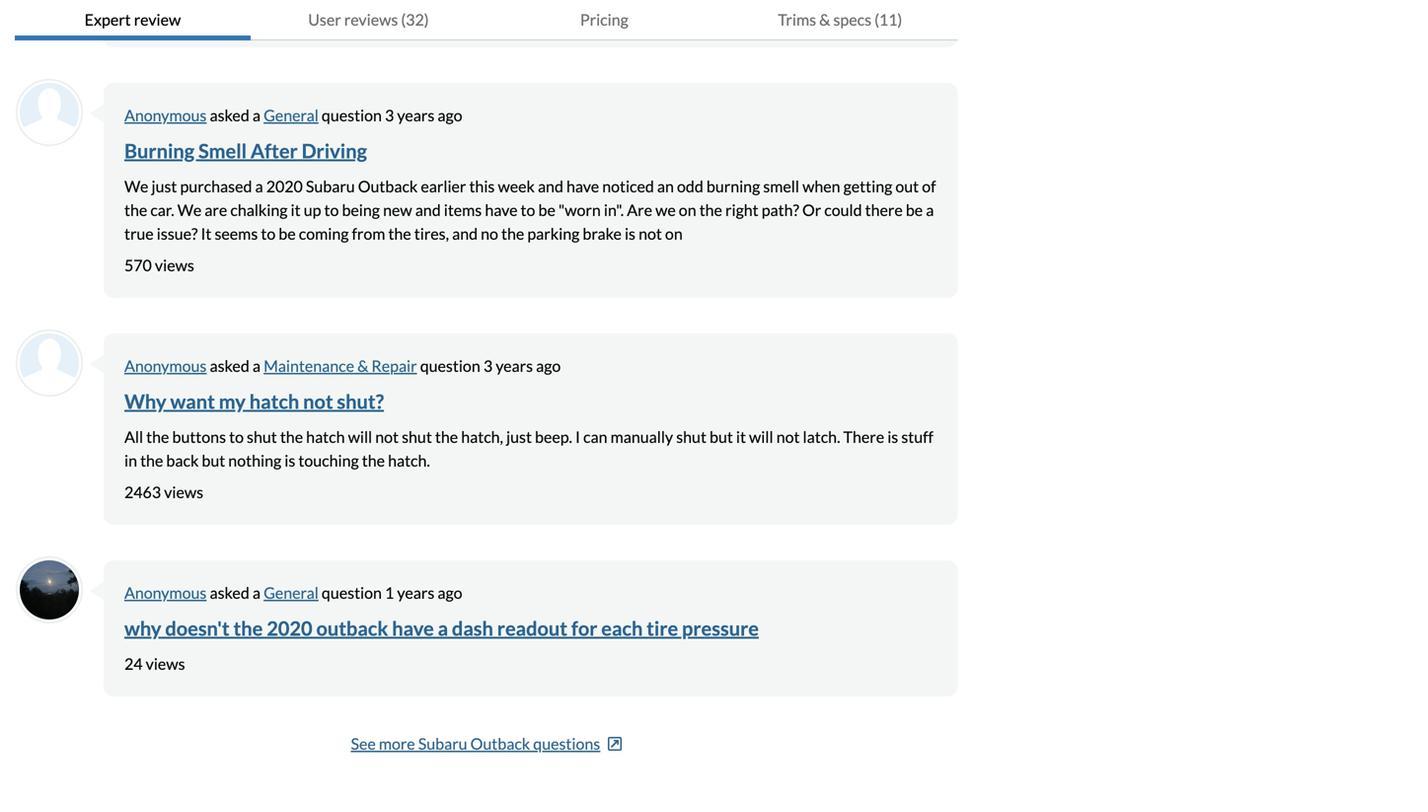Task type: locate. For each thing, give the bounding box(es) containing it.
2 vertical spatial ago
[[438, 583, 462, 603]]

right
[[725, 200, 758, 220]]

and right the week
[[538, 177, 563, 196]]

views for 2463 views
[[164, 483, 203, 502]]

1 vertical spatial have
[[485, 200, 518, 220]]

on right we
[[679, 200, 696, 220]]

2 anonymous link from the top
[[124, 356, 207, 376]]

1 vertical spatial is
[[887, 427, 898, 447]]

1 horizontal spatial subaru
[[418, 734, 467, 754]]

1 vertical spatial general
[[264, 583, 319, 603]]

will down shut?
[[348, 427, 372, 447]]

3 shut from the left
[[676, 427, 706, 447]]

not left latch.
[[776, 427, 800, 447]]

0 vertical spatial general
[[264, 106, 319, 125]]

2 vertical spatial have
[[392, 617, 434, 641]]

0 horizontal spatial hatch
[[249, 390, 299, 414]]

2020 up 'chalking'
[[266, 177, 303, 196]]

anonymous up the 'why'
[[124, 583, 207, 603]]

on down we
[[665, 224, 683, 243]]

anonymous link up the 'why'
[[124, 583, 207, 603]]

external link square image
[[608, 736, 622, 752]]

0 vertical spatial and
[[538, 177, 563, 196]]

general link for 1
[[264, 583, 319, 603]]

anonymous link up why
[[124, 356, 207, 376]]

doesn't
[[165, 617, 230, 641]]

path?
[[762, 200, 799, 220]]

anonymous asked a maintenance & repair question 3 years ago
[[124, 356, 561, 376]]

have up "worn
[[566, 177, 599, 196]]

subaru up up
[[306, 177, 355, 196]]

beep.
[[535, 427, 572, 447]]

0 vertical spatial outback
[[358, 177, 418, 196]]

1 horizontal spatial and
[[452, 224, 478, 243]]

see
[[351, 734, 376, 754]]

just inside we just purchased a 2020 subaru outback earlier this week and have noticed  an odd burning smell when getting out of the car.  we are chalking it up to being  new and items have to be "worn in".  are we on the right path?  or could there  be a true issue?  it seems to be coming from the tires, and no the parking brake  is not on
[[151, 177, 177, 196]]

the up true
[[124, 200, 147, 220]]

0 horizontal spatial and
[[415, 200, 441, 220]]

be up parking at the left top
[[538, 200, 555, 220]]

getting
[[843, 177, 892, 196]]

general for 1
[[264, 583, 319, 603]]

1 horizontal spatial shut
[[402, 427, 432, 447]]

2 vertical spatial asked
[[210, 583, 249, 603]]

0 vertical spatial subaru
[[306, 177, 355, 196]]

anonymous link for burning
[[124, 106, 207, 125]]

hatch up "touching"
[[306, 427, 345, 447]]

is down are
[[625, 224, 636, 243]]

0 horizontal spatial will
[[348, 427, 372, 447]]

on
[[679, 200, 696, 220], [665, 224, 683, 243]]

2 vertical spatial anonymous
[[124, 583, 207, 603]]

it inside we just purchased a 2020 subaru outback earlier this week and have noticed  an odd burning smell when getting out of the car.  we are chalking it up to being  new and items have to be "worn in".  are we on the right path?  or could there  be a true issue?  it seems to be coming from the tires, and no the parking brake  is not on
[[291, 200, 301, 220]]

0 vertical spatial &
[[819, 10, 830, 29]]

will
[[348, 427, 372, 447], [749, 427, 773, 447]]

be
[[538, 200, 555, 220], [906, 200, 923, 220], [279, 224, 296, 243]]

outback inside we just purchased a 2020 subaru outback earlier this week and have noticed  an odd burning smell when getting out of the car.  we are chalking it up to being  new and items have to be "worn in".  are we on the right path?  or could there  be a true issue?  it seems to be coming from the tires, and no the parking brake  is not on
[[358, 177, 418, 196]]

1 vertical spatial anonymous link
[[124, 356, 207, 376]]

the right no at the left top
[[501, 224, 524, 243]]

question
[[322, 106, 382, 125], [420, 356, 480, 376], [322, 583, 382, 603]]

expert review
[[85, 10, 181, 29]]

years up the earlier
[[397, 106, 434, 125]]

shut up nothing
[[247, 427, 277, 447]]

0 vertical spatial anonymous link
[[124, 106, 207, 125]]

views for 570 views
[[155, 256, 194, 275]]

true
[[124, 224, 154, 243]]

not
[[639, 224, 662, 243], [303, 390, 333, 414], [375, 427, 399, 447], [776, 427, 800, 447]]

are
[[205, 200, 227, 220]]

0 vertical spatial have
[[566, 177, 599, 196]]

it
[[291, 200, 301, 220], [736, 427, 746, 447]]

0 vertical spatial years
[[397, 106, 434, 125]]

3 up new
[[385, 106, 394, 125]]

& left repair
[[357, 356, 368, 376]]

1 vertical spatial asked
[[210, 356, 249, 376]]

but right manually
[[710, 427, 733, 447]]

hatch
[[249, 390, 299, 414], [306, 427, 345, 447]]

but down buttons
[[202, 451, 225, 470]]

2 asked from the top
[[210, 356, 249, 376]]

question up the outback
[[322, 583, 382, 603]]

asked for want
[[210, 356, 249, 376]]

2020 down the anonymous asked a general question 1 years ago at the left of page
[[267, 617, 312, 641]]

1 horizontal spatial it
[[736, 427, 746, 447]]

i
[[575, 427, 580, 447]]

asked
[[210, 106, 249, 125], [210, 356, 249, 376], [210, 583, 249, 603]]

0 horizontal spatial have
[[392, 617, 434, 641]]

1 will from the left
[[348, 427, 372, 447]]

being
[[342, 200, 380, 220]]

have up no at the left top
[[485, 200, 518, 220]]

0 horizontal spatial &
[[357, 356, 368, 376]]

earlier
[[421, 177, 466, 196]]

question up driving
[[322, 106, 382, 125]]

no
[[481, 224, 498, 243]]

we down burning
[[124, 177, 148, 196]]

why want my hatch not shut?
[[124, 390, 384, 414]]

anonymous up why
[[124, 356, 207, 376]]

subaru inside see more subaru outback questions link
[[418, 734, 467, 754]]

1 horizontal spatial hatch
[[306, 427, 345, 447]]

11
[[124, 5, 143, 24]]

be down out in the right top of the page
[[906, 200, 923, 220]]

be left coming
[[279, 224, 296, 243]]

to inside all the buttons to shut the hatch will not shut the hatch, just beep.  i can  manually shut but it will not latch.  there is stuff in the back but nothing is  touching the hatch.
[[229, 427, 244, 447]]

and up tires,
[[415, 200, 441, 220]]

1 vertical spatial and
[[415, 200, 441, 220]]

each
[[601, 617, 643, 641]]

0 vertical spatial general link
[[264, 106, 319, 125]]

1 vertical spatial hatch
[[306, 427, 345, 447]]

hatch right my
[[249, 390, 299, 414]]

2 horizontal spatial have
[[566, 177, 599, 196]]

24 views
[[124, 654, 185, 674]]

2020
[[266, 177, 303, 196], [267, 617, 312, 641]]

0 horizontal spatial is
[[284, 451, 295, 470]]

is right nothing
[[284, 451, 295, 470]]

there
[[843, 427, 884, 447]]

1 shut from the left
[[247, 427, 277, 447]]

0 horizontal spatial outback
[[358, 177, 418, 196]]

not down are
[[639, 224, 662, 243]]

to down 'chalking'
[[261, 224, 276, 243]]

views down "issue?"
[[155, 256, 194, 275]]

brake
[[583, 224, 622, 243]]

years right 1
[[397, 583, 434, 603]]

ago up beep.
[[536, 356, 561, 376]]

noticed
[[602, 177, 654, 196]]

1 vertical spatial general link
[[264, 583, 319, 603]]

1 vertical spatial it
[[736, 427, 746, 447]]

1 horizontal spatial 3
[[483, 356, 493, 376]]

2 general from the top
[[264, 583, 319, 603]]

1 vertical spatial subaru
[[418, 734, 467, 754]]

1 general link from the top
[[264, 106, 319, 125]]

1 horizontal spatial will
[[749, 427, 773, 447]]

years up hatch,
[[496, 356, 533, 376]]

1 horizontal spatial &
[[819, 10, 830, 29]]

maintenance & repair link
[[264, 356, 417, 376]]

general
[[264, 106, 319, 125], [264, 583, 319, 603]]

2463
[[124, 483, 161, 502]]

tab list
[[15, 0, 958, 40]]

0 vertical spatial hatch
[[249, 390, 299, 414]]

& left specs
[[819, 10, 830, 29]]

shut up hatch.
[[402, 427, 432, 447]]

readout
[[497, 617, 567, 641]]

1 vertical spatial &
[[357, 356, 368, 376]]

and down items
[[452, 224, 478, 243]]

0 vertical spatial we
[[124, 177, 148, 196]]

question right repair
[[420, 356, 480, 376]]

trims & specs (11)
[[778, 10, 902, 29]]

ago up why doesn't the 2020 outback have a dash readout for each tire pressure
[[438, 583, 462, 603]]

all the buttons to shut the hatch will not shut the hatch, just beep.  i can  manually shut but it will not latch.  there is stuff in the back but nothing is  touching the hatch.
[[124, 427, 933, 470]]

the right in
[[140, 451, 163, 470]]

it inside all the buttons to shut the hatch will not shut the hatch, just beep.  i can  manually shut but it will not latch.  there is stuff in the back but nothing is  touching the hatch.
[[736, 427, 746, 447]]

1 vertical spatial anonymous
[[124, 356, 207, 376]]

the left hatch,
[[435, 427, 458, 447]]

years
[[397, 106, 434, 125], [496, 356, 533, 376], [397, 583, 434, 603]]

in".
[[604, 200, 624, 220]]

1 vertical spatial 3
[[483, 356, 493, 376]]

2 horizontal spatial shut
[[676, 427, 706, 447]]

1 horizontal spatial we
[[177, 200, 202, 220]]

general link up the outback
[[264, 583, 319, 603]]

general link
[[264, 106, 319, 125], [264, 583, 319, 603]]

1 vertical spatial outback
[[470, 734, 530, 754]]

outback left questions
[[470, 734, 530, 754]]

the
[[124, 200, 147, 220], [699, 200, 722, 220], [388, 224, 411, 243], [501, 224, 524, 243], [146, 427, 169, 447], [280, 427, 303, 447], [435, 427, 458, 447], [140, 451, 163, 470], [362, 451, 385, 470], [233, 617, 263, 641]]

0 vertical spatial is
[[625, 224, 636, 243]]

0 vertical spatial anonymous
[[124, 106, 207, 125]]

specs
[[833, 10, 871, 29]]

have down 1
[[392, 617, 434, 641]]

just
[[151, 177, 177, 196], [506, 427, 532, 447]]

odd
[[677, 177, 703, 196]]

0 horizontal spatial we
[[124, 177, 148, 196]]

we left 'are'
[[177, 200, 202, 220]]

views right 11
[[146, 5, 185, 24]]

anonymous up burning
[[124, 106, 207, 125]]

1 anonymous from the top
[[124, 106, 207, 125]]

years for 1 years ago
[[397, 583, 434, 603]]

smell
[[198, 139, 247, 163]]

asked up my
[[210, 356, 249, 376]]

chalking
[[230, 200, 288, 220]]

just left beep.
[[506, 427, 532, 447]]

1 asked from the top
[[210, 106, 249, 125]]

1 vertical spatial 2020
[[267, 617, 312, 641]]

1 vertical spatial but
[[202, 451, 225, 470]]

0 horizontal spatial shut
[[247, 427, 277, 447]]

0 vertical spatial asked
[[210, 106, 249, 125]]

why
[[124, 617, 161, 641]]

have
[[566, 177, 599, 196], [485, 200, 518, 220], [392, 617, 434, 641]]

asked up doesn't
[[210, 583, 249, 603]]

ago for anonymous asked a general question 1 years ago
[[438, 583, 462, 603]]

0 vertical spatial 3
[[385, 106, 394, 125]]

subaru right more in the left bottom of the page
[[418, 734, 467, 754]]

2 vertical spatial anonymous link
[[124, 583, 207, 603]]

burning smell after driving
[[124, 139, 367, 163]]

outback
[[358, 177, 418, 196], [470, 734, 530, 754]]

2 vertical spatial years
[[397, 583, 434, 603]]

to up nothing
[[229, 427, 244, 447]]

see more subaru outback questions link
[[351, 732, 622, 756]]

0 vertical spatial question
[[322, 106, 382, 125]]

shut right manually
[[676, 427, 706, 447]]

subaru
[[306, 177, 355, 196], [418, 734, 467, 754]]

outback up new
[[358, 177, 418, 196]]

1 vertical spatial question
[[420, 356, 480, 376]]

0 vertical spatial ago
[[438, 106, 462, 125]]

the up nothing
[[280, 427, 303, 447]]

just up car.
[[151, 177, 177, 196]]

want
[[170, 390, 215, 414]]

0 horizontal spatial subaru
[[306, 177, 355, 196]]

0 horizontal spatial just
[[151, 177, 177, 196]]

views
[[146, 5, 185, 24], [155, 256, 194, 275], [164, 483, 203, 502], [146, 654, 185, 674]]

tires,
[[414, 224, 449, 243]]

is left stuff
[[887, 427, 898, 447]]

the right doesn't
[[233, 617, 263, 641]]

1 general from the top
[[264, 106, 319, 125]]

3 up hatch,
[[483, 356, 493, 376]]

1 horizontal spatial just
[[506, 427, 532, 447]]

1 anonymous link from the top
[[124, 106, 207, 125]]

it left latch.
[[736, 427, 746, 447]]

2 vertical spatial question
[[322, 583, 382, 603]]

we
[[124, 177, 148, 196], [177, 200, 202, 220]]

dash
[[452, 617, 493, 641]]

out
[[895, 177, 919, 196]]

1 horizontal spatial is
[[625, 224, 636, 243]]

general link up after on the top left of page
[[264, 106, 319, 125]]

pressure
[[682, 617, 759, 641]]

question for 3 years ago
[[322, 106, 382, 125]]

will left latch.
[[749, 427, 773, 447]]

general up after on the top left of page
[[264, 106, 319, 125]]

2020 inside we just purchased a 2020 subaru outback earlier this week and have noticed  an odd burning smell when getting out of the car.  we are chalking it up to being  new and items have to be "worn in".  are we on the right path?  or could there  be a true issue?  it seems to be coming from the tires, and no the parking brake  is not on
[[266, 177, 303, 196]]

user reviews (32) tab
[[251, 0, 486, 40]]

570 views
[[124, 256, 194, 275]]

2 anonymous from the top
[[124, 356, 207, 376]]

it left up
[[291, 200, 301, 220]]

ago up the earlier
[[438, 106, 462, 125]]

1 horizontal spatial be
[[538, 200, 555, 220]]

2 will from the left
[[749, 427, 773, 447]]

why
[[124, 390, 166, 414]]

asked up smell
[[210, 106, 249, 125]]

general up the outback
[[264, 583, 319, 603]]

0 vertical spatial just
[[151, 177, 177, 196]]

1 vertical spatial just
[[506, 427, 532, 447]]

2 general link from the top
[[264, 583, 319, 603]]

0 vertical spatial it
[[291, 200, 301, 220]]

seems
[[215, 224, 258, 243]]

0 vertical spatial 2020
[[266, 177, 303, 196]]

0 horizontal spatial it
[[291, 200, 301, 220]]

shut
[[247, 427, 277, 447], [402, 427, 432, 447], [676, 427, 706, 447]]

views for 11 views
[[146, 5, 185, 24]]

my
[[219, 390, 246, 414]]

just inside all the buttons to shut the hatch will not shut the hatch, just beep.  i can  manually shut but it will not latch.  there is stuff in the back but nothing is  touching the hatch.
[[506, 427, 532, 447]]

0 vertical spatial but
[[710, 427, 733, 447]]

views right 24
[[146, 654, 185, 674]]

anonymous link up burning
[[124, 106, 207, 125]]

it
[[201, 224, 212, 243]]

anonymous asked a general question 1 years ago
[[124, 583, 462, 603]]

for
[[571, 617, 597, 641]]

views down back
[[164, 483, 203, 502]]



Task type: vqa. For each thing, say whether or not it's contained in the screenshot.
expert review TAB
yes



Task type: describe. For each thing, give the bounding box(es) containing it.
manually
[[610, 427, 673, 447]]

week
[[498, 177, 535, 196]]

1
[[385, 583, 394, 603]]

tire
[[647, 617, 678, 641]]

user
[[308, 10, 341, 29]]

coming
[[299, 224, 349, 243]]

1 vertical spatial on
[[665, 224, 683, 243]]

more
[[379, 734, 415, 754]]

0 vertical spatial on
[[679, 200, 696, 220]]

driving
[[302, 139, 367, 163]]

to right up
[[324, 200, 339, 220]]

(32)
[[401, 10, 429, 29]]

subaru inside we just purchased a 2020 subaru outback earlier this week and have noticed  an odd burning smell when getting out of the car.  we are chalking it up to being  new and items have to be "worn in".  are we on the right path?  or could there  be a true issue?  it seems to be coming from the tires, and no the parking brake  is not on
[[306, 177, 355, 196]]

years for 3 years ago
[[397, 106, 434, 125]]

burning
[[706, 177, 760, 196]]

could
[[824, 200, 862, 220]]

anonymous link for why
[[124, 356, 207, 376]]

570
[[124, 256, 152, 275]]

we just purchased a 2020 subaru outback earlier this week and have noticed  an odd burning smell when getting out of the car.  we are chalking it up to being  new and items have to be "worn in".  are we on the right path?  or could there  be a true issue?  it seems to be coming from the tires, and no the parking brake  is not on
[[124, 177, 936, 243]]

not inside we just purchased a 2020 subaru outback earlier this week and have noticed  an odd burning smell when getting out of the car.  we are chalking it up to being  new and items have to be "worn in".  are we on the right path?  or could there  be a true issue?  it seems to be coming from the tires, and no the parking brake  is not on
[[639, 224, 662, 243]]

1 vertical spatial ago
[[536, 356, 561, 376]]

repair
[[371, 356, 417, 376]]

not down maintenance
[[303, 390, 333, 414]]

shut?
[[337, 390, 384, 414]]

smell
[[763, 177, 799, 196]]

hatch inside all the buttons to shut the hatch will not shut the hatch, just beep.  i can  manually shut but it will not latch.  there is stuff in the back but nothing is  touching the hatch.
[[306, 427, 345, 447]]

anonymous for burning
[[124, 106, 207, 125]]

why want my hatch not shut? link
[[124, 390, 384, 414]]

or
[[802, 200, 821, 220]]

pricing
[[580, 10, 628, 29]]

the right all
[[146, 427, 169, 447]]

back
[[166, 451, 199, 470]]

0 horizontal spatial but
[[202, 451, 225, 470]]

3 asked from the top
[[210, 583, 249, 603]]

1 vertical spatial we
[[177, 200, 202, 220]]

general for 3
[[264, 106, 319, 125]]

1 horizontal spatial have
[[485, 200, 518, 220]]

buttons
[[172, 427, 226, 447]]

outback
[[316, 617, 388, 641]]

an
[[657, 177, 674, 196]]

trims & specs (11) tab
[[722, 0, 958, 40]]

2 horizontal spatial is
[[887, 427, 898, 447]]

3 anonymous link from the top
[[124, 583, 207, 603]]

expert review tab
[[15, 0, 251, 40]]

issue?
[[157, 224, 198, 243]]

2 horizontal spatial and
[[538, 177, 563, 196]]

nothing
[[228, 451, 281, 470]]

to down the week
[[521, 200, 535, 220]]

in
[[124, 451, 137, 470]]

hatch,
[[461, 427, 503, 447]]

not up hatch.
[[375, 427, 399, 447]]

11 views
[[124, 5, 185, 24]]

0 horizontal spatial 3
[[385, 106, 394, 125]]

2 vertical spatial is
[[284, 451, 295, 470]]

new
[[383, 200, 412, 220]]

the left right
[[699, 200, 722, 220]]

review
[[134, 10, 181, 29]]

burning smell after driving link
[[124, 139, 367, 163]]

hatch.
[[388, 451, 430, 470]]

up
[[304, 200, 321, 220]]

2 vertical spatial and
[[452, 224, 478, 243]]

burning
[[124, 139, 194, 163]]

2463 views
[[124, 483, 203, 502]]

tab list containing expert review
[[15, 0, 958, 40]]

pricing tab
[[486, 0, 722, 40]]

(11)
[[874, 10, 902, 29]]

car.
[[150, 200, 174, 220]]

we
[[655, 200, 676, 220]]

can
[[583, 427, 607, 447]]

0 horizontal spatial be
[[279, 224, 296, 243]]

touching
[[298, 451, 359, 470]]

general link for 3
[[264, 106, 319, 125]]

the left hatch.
[[362, 451, 385, 470]]

& inside tab
[[819, 10, 830, 29]]

1 horizontal spatial but
[[710, 427, 733, 447]]

items
[[444, 200, 482, 220]]

when
[[802, 177, 840, 196]]

views for 24 views
[[146, 654, 185, 674]]

ago for anonymous asked a general question 3 years ago
[[438, 106, 462, 125]]

this
[[469, 177, 495, 196]]

1 vertical spatial years
[[496, 356, 533, 376]]

2 shut from the left
[[402, 427, 432, 447]]

why doesn't the 2020 outback have a dash readout for each tire pressure
[[124, 617, 759, 641]]

trims
[[778, 10, 816, 29]]

24
[[124, 654, 143, 674]]

anonymous asked a general question 3 years ago
[[124, 106, 462, 125]]

question for 1 years ago
[[322, 583, 382, 603]]

the down new
[[388, 224, 411, 243]]

parking
[[527, 224, 580, 243]]

of
[[922, 177, 936, 196]]

from
[[352, 224, 385, 243]]

is inside we just purchased a 2020 subaru outback earlier this week and have noticed  an odd burning smell when getting out of the car.  we are chalking it up to being  new and items have to be "worn in".  are we on the right path?  or could there  be a true issue?  it seems to be coming from the tires, and no the parking brake  is not on
[[625, 224, 636, 243]]

why doesn't the 2020 outback have a dash readout for each tire pressure link
[[124, 617, 759, 641]]

stuff
[[901, 427, 933, 447]]

3 anonymous from the top
[[124, 583, 207, 603]]

2 horizontal spatial be
[[906, 200, 923, 220]]

are
[[627, 200, 652, 220]]

maintenance
[[264, 356, 354, 376]]

latch.
[[803, 427, 840, 447]]

asked for smell
[[210, 106, 249, 125]]

all
[[124, 427, 143, 447]]

anonymous for why
[[124, 356, 207, 376]]

expert
[[85, 10, 131, 29]]

1 horizontal spatial outback
[[470, 734, 530, 754]]

there
[[865, 200, 903, 220]]

user reviews (32)
[[308, 10, 429, 29]]

see more subaru outback questions
[[351, 734, 600, 754]]

"worn
[[558, 200, 601, 220]]

after
[[251, 139, 298, 163]]



